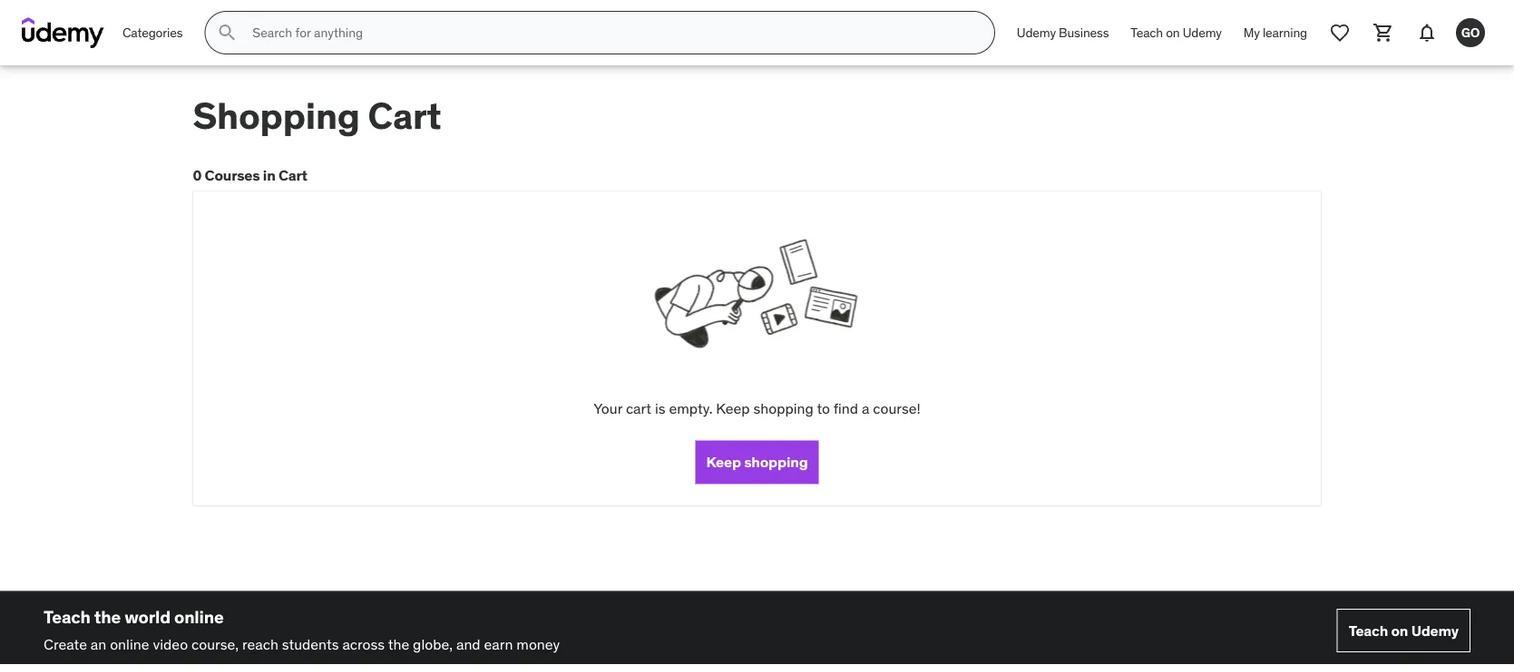 Task type: describe. For each thing, give the bounding box(es) containing it.
business
[[1059, 24, 1109, 41]]

money
[[517, 635, 560, 654]]

across
[[342, 635, 385, 654]]

a
[[862, 399, 870, 418]]

go link
[[1449, 11, 1493, 54]]

teach on udemy for the topmost "teach on udemy" link
[[1131, 24, 1222, 41]]

teach on udemy for bottommost "teach on udemy" link
[[1349, 621, 1459, 640]]

create
[[44, 635, 87, 654]]

1 vertical spatial keep
[[706, 453, 741, 471]]

an
[[91, 635, 106, 654]]

courses
[[205, 166, 260, 185]]

keep shopping link
[[695, 441, 819, 484]]

my learning
[[1244, 24, 1308, 41]]

find
[[834, 399, 858, 418]]

0 courses in cart
[[193, 166, 307, 185]]

1 horizontal spatial udemy
[[1183, 24, 1222, 41]]

teach for the topmost "teach on udemy" link
[[1131, 24, 1163, 41]]

0 horizontal spatial online
[[110, 635, 149, 654]]

submit search image
[[216, 22, 238, 44]]

0 horizontal spatial udemy
[[1017, 24, 1056, 41]]

notifications image
[[1416, 22, 1438, 44]]

1 vertical spatial teach on udemy link
[[1337, 609, 1471, 653]]

shopping cart
[[193, 93, 441, 139]]

1 vertical spatial cart
[[279, 166, 307, 185]]

teach the world online create an online video course, reach students across the globe, and earn money
[[44, 606, 560, 654]]

shopping
[[193, 93, 360, 139]]

udemy image
[[22, 17, 104, 48]]

your
[[594, 399, 622, 418]]

0 vertical spatial cart
[[368, 93, 441, 139]]

course!
[[873, 399, 921, 418]]

teach for bottommost "teach on udemy" link
[[1349, 621, 1388, 640]]

and
[[456, 635, 481, 654]]

learning
[[1263, 24, 1308, 41]]

0 vertical spatial shopping
[[753, 399, 814, 418]]



Task type: locate. For each thing, give the bounding box(es) containing it.
teach
[[1131, 24, 1163, 41], [44, 606, 91, 628], [1349, 621, 1388, 640]]

the
[[94, 606, 121, 628], [388, 635, 409, 654]]

0
[[193, 166, 202, 185]]

keep right empty.
[[716, 399, 750, 418]]

on for bottommost "teach on udemy" link
[[1391, 621, 1408, 640]]

1 horizontal spatial online
[[174, 606, 224, 628]]

0 vertical spatial keep
[[716, 399, 750, 418]]

on
[[1166, 24, 1180, 41], [1391, 621, 1408, 640]]

go
[[1461, 24, 1480, 40]]

shopping
[[753, 399, 814, 418], [744, 453, 808, 471]]

0 vertical spatial online
[[174, 606, 224, 628]]

0 vertical spatial the
[[94, 606, 121, 628]]

cart
[[368, 93, 441, 139], [279, 166, 307, 185]]

0 vertical spatial teach on udemy
[[1131, 24, 1222, 41]]

0 horizontal spatial the
[[94, 606, 121, 628]]

teach on udemy
[[1131, 24, 1222, 41], [1349, 621, 1459, 640]]

0 vertical spatial teach on udemy link
[[1120, 11, 1233, 54]]

1 horizontal spatial teach on udemy link
[[1337, 609, 1471, 653]]

2 horizontal spatial teach
[[1349, 621, 1388, 640]]

keep shopping
[[706, 453, 808, 471]]

in
[[263, 166, 275, 185]]

udemy
[[1017, 24, 1056, 41], [1183, 24, 1222, 41], [1412, 621, 1459, 640]]

to
[[817, 399, 830, 418]]

teach inside teach the world online create an online video course, reach students across the globe, and earn money
[[44, 606, 91, 628]]

online up course,
[[174, 606, 224, 628]]

categories
[[122, 24, 183, 41]]

1 vertical spatial teach on udemy
[[1349, 621, 1459, 640]]

is
[[655, 399, 666, 418]]

udemy business
[[1017, 24, 1109, 41]]

globe,
[[413, 635, 453, 654]]

categories button
[[112, 11, 194, 54]]

earn
[[484, 635, 513, 654]]

1 vertical spatial online
[[110, 635, 149, 654]]

1 horizontal spatial cart
[[368, 93, 441, 139]]

keep
[[716, 399, 750, 418], [706, 453, 741, 471]]

your cart is empty. keep shopping to find a course!
[[594, 399, 921, 418]]

2 horizontal spatial udemy
[[1412, 621, 1459, 640]]

shopping down the your cart is empty. keep shopping to find a course!
[[744, 453, 808, 471]]

1 vertical spatial shopping
[[744, 453, 808, 471]]

1 horizontal spatial teach on udemy
[[1349, 621, 1459, 640]]

online
[[174, 606, 224, 628], [110, 635, 149, 654]]

1 horizontal spatial teach
[[1131, 24, 1163, 41]]

my learning link
[[1233, 11, 1318, 54]]

teach on udemy link
[[1120, 11, 1233, 54], [1337, 609, 1471, 653]]

1 horizontal spatial the
[[388, 635, 409, 654]]

on for the topmost "teach on udemy" link
[[1166, 24, 1180, 41]]

udemy business link
[[1006, 11, 1120, 54]]

course,
[[191, 635, 239, 654]]

1 horizontal spatial on
[[1391, 621, 1408, 640]]

Search for anything text field
[[249, 17, 973, 48]]

reach
[[242, 635, 278, 654]]

cart
[[626, 399, 652, 418]]

0 horizontal spatial teach
[[44, 606, 91, 628]]

1 vertical spatial the
[[388, 635, 409, 654]]

wishlist image
[[1329, 22, 1351, 44]]

shopping cart with 0 items image
[[1373, 22, 1395, 44]]

shopping left 'to'
[[753, 399, 814, 418]]

0 horizontal spatial teach on udemy
[[1131, 24, 1222, 41]]

world
[[124, 606, 171, 628]]

the left the globe,
[[388, 635, 409, 654]]

empty.
[[669, 399, 713, 418]]

0 horizontal spatial cart
[[279, 166, 307, 185]]

video
[[153, 635, 188, 654]]

0 horizontal spatial on
[[1166, 24, 1180, 41]]

keep down empty.
[[706, 453, 741, 471]]

the up an
[[94, 606, 121, 628]]

0 horizontal spatial teach on udemy link
[[1120, 11, 1233, 54]]

students
[[282, 635, 339, 654]]

1 vertical spatial on
[[1391, 621, 1408, 640]]

my
[[1244, 24, 1260, 41]]

online right an
[[110, 635, 149, 654]]

0 vertical spatial on
[[1166, 24, 1180, 41]]



Task type: vqa. For each thing, say whether or not it's contained in the screenshot.
Shopping cart with 2 items image
no



